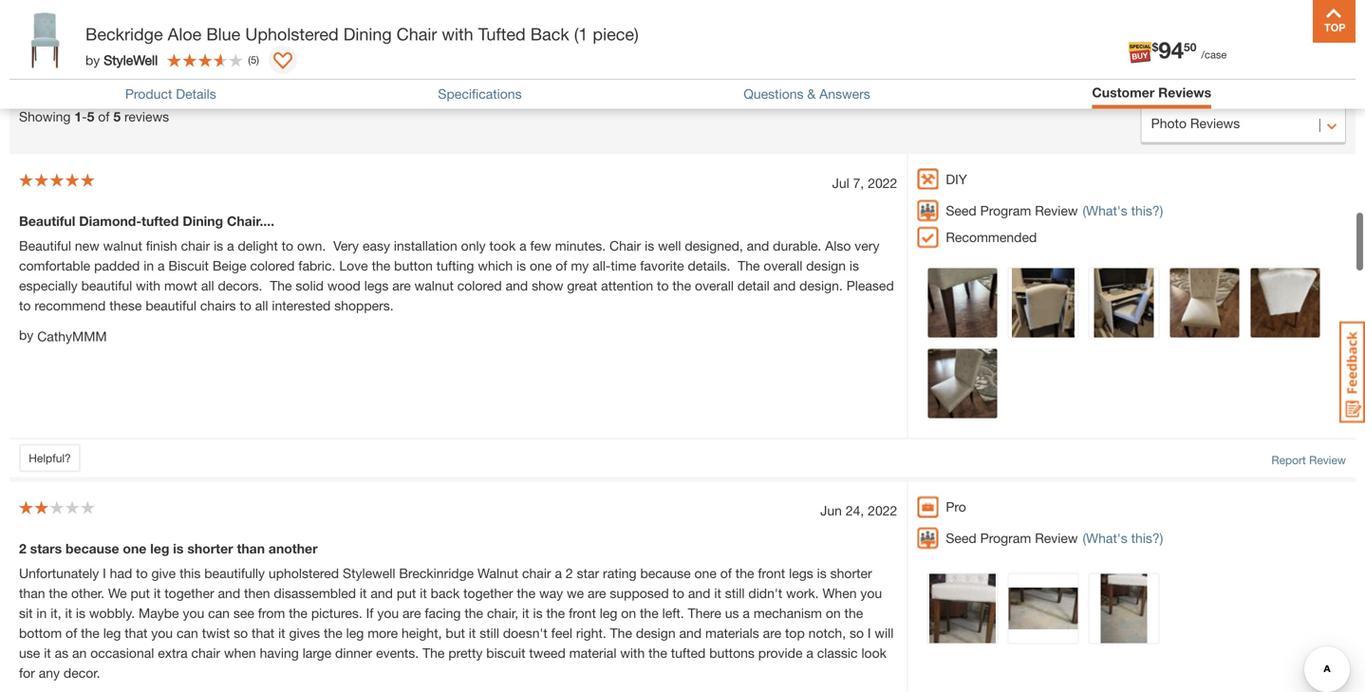 Task type: describe. For each thing, give the bounding box(es) containing it.
is up this
[[173, 541, 184, 557]]

the right right.
[[610, 626, 633, 641]]

well
[[658, 238, 682, 254]]

questions & answers
[[744, 86, 871, 102]]

then
[[244, 586, 270, 601]]

is left 'well'
[[645, 238, 655, 254]]

1 vertical spatial can
[[177, 626, 198, 641]]

other.
[[71, 586, 104, 601]]

you up twist
[[183, 606, 204, 621]]

1 horizontal spatial beautiful
[[146, 298, 197, 314]]

leg up dinner
[[346, 626, 364, 641]]

this?) for pro
[[1132, 531, 1164, 546]]

comfortable
[[19, 258, 90, 274]]

(
[[248, 54, 251, 66]]

only
[[755, 63, 782, 79]]

the down favorite
[[673, 278, 692, 294]]

it right but
[[469, 626, 476, 641]]

which
[[478, 258, 513, 274]]

2022 for jul 7, 2022
[[868, 175, 898, 191]]

are right the we at the left bottom of the page
[[588, 586, 607, 601]]

detail
[[738, 278, 770, 294]]

sit
[[19, 606, 33, 621]]

and up there
[[689, 586, 711, 601]]

piece)
[[593, 24, 639, 44]]

&
[[808, 86, 816, 102]]

the up gives
[[289, 606, 308, 621]]

1 horizontal spatial overall
[[764, 258, 803, 274]]

if
[[366, 606, 374, 621]]

cathymmm button
[[37, 327, 107, 347]]

1 put from the left
[[131, 586, 150, 601]]

chairs
[[200, 298, 236, 314]]

it up there
[[715, 586, 722, 601]]

report review
[[1272, 454, 1347, 467]]

height,
[[402, 626, 442, 641]]

94
[[1159, 36, 1185, 63]]

work.
[[787, 586, 819, 601]]

durable.
[[773, 238, 822, 254]]

$
[[1153, 40, 1159, 54]]

customer reviews
[[1093, 85, 1212, 100]]

the down "height,"
[[423, 646, 445, 661]]

more
[[368, 626, 398, 641]]

the up detail
[[738, 258, 760, 274]]

details
[[176, 86, 216, 102]]

and up if
[[371, 586, 393, 601]]

(what's for pro
[[1083, 531, 1128, 546]]

helpful?
[[29, 452, 71, 465]]

an
[[72, 646, 87, 661]]

questions
[[744, 86, 804, 102]]

1 so from the left
[[234, 626, 248, 641]]

you right when
[[861, 586, 883, 601]]

tufted inside beautiful diamond-tufted dining chair.... beautiful new walnut finish chair is a delight to own.  very easy installation only took a few minutes. chair is well designed, and durable. also very comfortable padded in a biscuit beige colored fabric. love the button tufting which is one of my all-time favorite details.  the overall design is especially beautiful with mowt all decors.  the solid wood legs are walnut colored and show great attention to the overall detail and design. pleased to recommend these beautiful chairs to all interested shoppers.
[[142, 213, 179, 229]]

a right us at the right
[[743, 606, 750, 621]]

1 horizontal spatial still
[[726, 586, 745, 601]]

2 so from the left
[[850, 626, 864, 641]]

0 vertical spatial chair
[[397, 24, 437, 44]]

are up "height,"
[[403, 606, 421, 621]]

finish
[[146, 238, 177, 254]]

product details
[[125, 86, 216, 102]]

there
[[688, 606, 722, 621]]

a down notch,
[[807, 646, 814, 661]]

chair inside beautiful diamond-tufted dining chair.... beautiful new walnut finish chair is a delight to own.  very easy installation only took a few minutes. chair is well designed, and durable. also very comfortable padded in a biscuit beige colored fabric. love the button tufting which is one of my all-time favorite details.  the overall design is especially beautiful with mowt all decors.  the solid wood legs are walnut colored and show great attention to the overall detail and design. pleased to recommend these beautiful chairs to all interested shoppers.
[[181, 238, 210, 254]]

it left as
[[44, 646, 51, 661]]

1 horizontal spatial shorter
[[831, 566, 873, 582]]

is up doesn't at left bottom
[[533, 606, 543, 621]]

0 vertical spatial than
[[237, 541, 265, 557]]

showing
[[19, 109, 71, 125]]

program for pro
[[981, 531, 1032, 546]]

the down "unfortunately"
[[49, 586, 68, 601]]

0 horizontal spatial i
[[103, 566, 106, 582]]

5 left display "icon" on the top
[[251, 54, 257, 66]]

the down easy
[[372, 258, 391, 274]]

to down especially
[[19, 298, 31, 314]]

dinner
[[335, 646, 373, 661]]

give
[[152, 566, 176, 582]]

design inside beautiful diamond-tufted dining chair.... beautiful new walnut finish chair is a delight to own.  very easy installation only took a few minutes. chair is well designed, and durable. also very comfortable padded in a biscuit beige colored fabric. love the button tufting which is one of my all-time favorite details.  the overall design is especially beautiful with mowt all decors.  the solid wood legs are walnut colored and show great attention to the overall detail and design. pleased to recommend these beautiful chairs to all interested shoppers.
[[807, 258, 846, 274]]

1 horizontal spatial because
[[641, 566, 691, 582]]

and right detail
[[774, 278, 796, 294]]

1 horizontal spatial all
[[255, 298, 268, 314]]

1 vertical spatial chair
[[522, 566, 552, 582]]

and down 'beautifully'
[[218, 586, 240, 601]]

chair inside beautiful diamond-tufted dining chair.... beautiful new walnut finish chair is a delight to own.  very easy installation only took a few minutes. chair is well designed, and durable. also very comfortable padded in a biscuit beige colored fabric. love the button tufting which is one of my all-time favorite details.  the overall design is especially beautiful with mowt all decors.  the solid wood legs are walnut colored and show great attention to the overall detail and design. pleased to recommend these beautiful chairs to all interested shoppers.
[[610, 238, 641, 254]]

supposed
[[610, 586, 669, 601]]

also
[[826, 238, 851, 254]]

and down which
[[506, 278, 528, 294]]

the down supposed
[[640, 606, 659, 621]]

back
[[431, 586, 460, 601]]

leg up right.
[[600, 606, 618, 621]]

jun 24, 2022
[[821, 503, 898, 519]]

by cathymmm
[[19, 327, 107, 344]]

few
[[531, 238, 552, 254]]

1 button
[[575, 50, 621, 88]]

back
[[531, 24, 570, 44]]

-
[[82, 109, 87, 125]]

mowt
[[164, 278, 198, 294]]

leg down wobbly.
[[103, 626, 121, 641]]

1 vertical spatial overall
[[695, 278, 734, 294]]

purchases
[[689, 63, 751, 79]]

2 on from the left
[[826, 606, 841, 621]]

recommended
[[946, 230, 1038, 245]]

it right it,
[[65, 606, 72, 621]]

favorite
[[640, 258, 685, 274]]

0 vertical spatial dining
[[344, 24, 392, 44]]

one inside beautiful diamond-tufted dining chair.... beautiful new walnut finish chair is a delight to own.  very easy installation only took a few minutes. chair is well designed, and durable. also very comfortable padded in a biscuit beige colored fabric. love the button tufting which is one of my all-time favorite details.  the overall design is especially beautiful with mowt all decors.  the solid wood legs are walnut colored and show great attention to the overall detail and design. pleased to recommend these beautiful chairs to all interested shoppers.
[[530, 258, 552, 274]]

walnut
[[478, 566, 519, 582]]

4
[[422, 63, 429, 79]]

filter by:
[[356, 32, 407, 48]]

report
[[1272, 454, 1307, 467]]

twist
[[202, 626, 230, 641]]

it,
[[51, 606, 61, 621]]

( 5 )
[[248, 54, 259, 66]]

(what's this?) for diy
[[1083, 203, 1164, 219]]

1 vertical spatial one
[[123, 541, 147, 557]]

all-
[[593, 258, 611, 274]]

stylewell
[[104, 52, 158, 68]]

to right delight
[[282, 238, 294, 254]]

and left durable.
[[747, 238, 770, 254]]

1 horizontal spatial with
[[442, 24, 474, 44]]

biscuit
[[487, 646, 526, 661]]

right.
[[576, 626, 607, 641]]

1 beautiful from the top
[[19, 213, 75, 229]]

the down pictures.
[[324, 626, 343, 641]]

review for diy
[[1036, 203, 1079, 219]]

0 vertical spatial can
[[208, 606, 230, 621]]

is up beige
[[214, 238, 223, 254]]

cathymmm
[[37, 329, 107, 344]]

filter
[[356, 32, 385, 48]]

is down very
[[850, 258, 860, 274]]

a left few
[[520, 238, 527, 254]]

the up didn't
[[736, 566, 755, 582]]

a up beige
[[227, 238, 234, 254]]

verified
[[642, 63, 685, 79]]

dining inside beautiful diamond-tufted dining chair.... beautiful new walnut finish chair is a delight to own.  very easy installation only took a few minutes. chair is well designed, and durable. also very comfortable padded in a biscuit beige colored fabric. love the button tufting which is one of my all-time favorite details.  the overall design is especially beautiful with mowt all decors.  the solid wood legs are walnut colored and show great attention to the overall detail and design. pleased to recommend these beautiful chairs to all interested shoppers.
[[183, 213, 223, 229]]

are up "provide"
[[763, 626, 782, 641]]

0 vertical spatial beautiful
[[81, 278, 132, 294]]

diy
[[946, 172, 968, 187]]

seed program review for pro
[[946, 531, 1079, 546]]

facing
[[425, 606, 461, 621]]

took
[[490, 238, 516, 254]]

the up an
[[81, 626, 100, 641]]

pretty
[[449, 646, 483, 661]]

we
[[108, 586, 127, 601]]

program for diy
[[981, 203, 1032, 219]]

0 horizontal spatial 1
[[74, 109, 82, 125]]

my
[[571, 258, 589, 274]]

$ 94 50
[[1153, 36, 1197, 63]]

tufting
[[437, 258, 474, 274]]

1 horizontal spatial i
[[868, 626, 872, 641]]

these
[[109, 298, 142, 314]]

minutes.
[[555, 238, 606, 254]]

gives
[[289, 626, 320, 641]]

2 horizontal spatial 2
[[566, 566, 573, 582]]

2 that from the left
[[252, 626, 275, 641]]

to right had
[[136, 566, 148, 582]]

jul
[[833, 175, 850, 191]]

as
[[55, 646, 69, 661]]

top
[[786, 626, 805, 641]]

(what's this?) for pro
[[1083, 531, 1164, 546]]

2 together from the left
[[464, 586, 513, 601]]

the down way
[[547, 606, 565, 621]]

chair,
[[487, 606, 519, 621]]

0 horizontal spatial shorter
[[187, 541, 233, 557]]

0 vertical spatial front
[[758, 566, 786, 582]]

review inside report review button
[[1310, 454, 1347, 467]]

fabric.
[[299, 258, 336, 274]]

2 button
[[520, 50, 566, 88]]



Task type: vqa. For each thing, say whether or not it's contained in the screenshot.
from
yes



Task type: locate. For each thing, give the bounding box(es) containing it.
0 vertical spatial still
[[726, 586, 745, 601]]

2 left star
[[566, 566, 573, 582]]

1 vertical spatial legs
[[789, 566, 814, 582]]

look
[[862, 646, 887, 661]]

tufted inside 2 stars because one leg is shorter than another unfortunately i had to give this beautifully upholstered stylewell breckinridge walnut chair a 2 star rating because one of the front legs is shorter than the other.  we put it together and then disassembled it and put it back together the way we are supposed to and it still didn't work.  when you sit in it, it is wobbly. maybe you can see from the pictures.  if you are facing the chair, it is the front leg on the left. there us a mechanism on the bottom of the leg that you can twist so that it gives the leg more height, but it still doesn't feel right.  the design and materials are top notch,  so i will use it as an occasional extra chair when having large dinner events. the pretty biscuit tweed material with the tufted buttons provide a classic look for any decor.
[[671, 646, 706, 661]]

0 vertical spatial because
[[66, 541, 119, 557]]

chair down twist
[[191, 646, 220, 661]]

0 vertical spatial legs
[[365, 278, 389, 294]]

5 right showing
[[87, 109, 94, 125]]

blue
[[206, 24, 241, 44]]

by left cathymmm
[[19, 327, 34, 343]]

installation
[[394, 238, 458, 254]]

0 horizontal spatial dining
[[183, 213, 223, 229]]

interested
[[272, 298, 331, 314]]

the left way
[[517, 586, 536, 601]]

0 vertical spatial (what's this?)
[[1083, 203, 1164, 219]]

2 (what's from the top
[[1083, 531, 1128, 546]]

(what's for diy
[[1083, 203, 1128, 219]]

put right we
[[131, 586, 150, 601]]

chair up 4
[[397, 24, 437, 44]]

2022 right 24,
[[868, 503, 898, 519]]

0 vertical spatial (what's
[[1083, 203, 1128, 219]]

seed for pro
[[946, 531, 977, 546]]

0 vertical spatial walnut
[[103, 238, 142, 254]]

it left back at the bottom
[[420, 586, 427, 601]]

upholstered
[[269, 566, 339, 582]]

0 vertical spatial overall
[[764, 258, 803, 274]]

to down favorite
[[657, 278, 669, 294]]

report review button
[[1272, 452, 1347, 469]]

in inside beautiful diamond-tufted dining chair.... beautiful new walnut finish chair is a delight to own.  very easy installation only took a few minutes. chair is well designed, and durable. also very comfortable padded in a biscuit beige colored fabric. love the button tufting which is one of my all-time favorite details.  the overall design is especially beautiful with mowt all decors.  the solid wood legs are walnut colored and show great attention to the overall detail and design. pleased to recommend these beautiful chairs to all interested shoppers.
[[144, 258, 154, 274]]

0 vertical spatial all
[[201, 278, 214, 294]]

seed program review down pro
[[946, 531, 1079, 546]]

3 button
[[466, 50, 511, 88]]

and down there
[[680, 626, 702, 641]]

1 vertical spatial beautiful
[[19, 238, 71, 254]]

1 program from the top
[[981, 203, 1032, 219]]

is up when
[[818, 566, 827, 582]]

beautiful
[[19, 213, 75, 229], [19, 238, 71, 254]]

2 seed program review from the top
[[946, 531, 1079, 546]]

seed down pro
[[946, 531, 977, 546]]

0 horizontal spatial in
[[36, 606, 47, 621]]

0 horizontal spatial so
[[234, 626, 248, 641]]

design down left.
[[636, 626, 676, 641]]

tufted
[[478, 24, 526, 44]]

with right material
[[621, 646, 645, 661]]

0 horizontal spatial than
[[19, 586, 45, 601]]

seed for diy
[[946, 203, 977, 219]]

5 inside button
[[367, 63, 375, 79]]

the down left.
[[649, 646, 668, 661]]

padded
[[94, 258, 140, 274]]

is right which
[[517, 258, 526, 274]]

colored down which
[[458, 278, 502, 294]]

pictures.
[[311, 606, 363, 621]]

1 horizontal spatial tufted
[[671, 646, 706, 661]]

tweed
[[529, 646, 566, 661]]

0 horizontal spatial legs
[[365, 278, 389, 294]]

1 (what's this?) link from the top
[[1083, 201, 1164, 221]]

in down finish
[[144, 258, 154, 274]]

2 for 2
[[532, 63, 539, 79]]

dining up biscuit
[[183, 213, 223, 229]]

1 horizontal spatial by
[[85, 52, 100, 68]]

classic
[[818, 646, 858, 661]]

in left it,
[[36, 606, 47, 621]]

notch,
[[809, 626, 846, 641]]

by for by stylewell
[[85, 52, 100, 68]]

us
[[725, 606, 740, 621]]

walnut
[[103, 238, 142, 254], [415, 278, 454, 294]]

that up occasional
[[125, 626, 148, 641]]

rating
[[603, 566, 637, 582]]

1 horizontal spatial colored
[[458, 278, 502, 294]]

seed program review up recommended
[[946, 203, 1079, 219]]

this
[[180, 566, 201, 582]]

0 vertical spatial (what's this?) link
[[1083, 201, 1164, 221]]

the up interested on the left top of page
[[270, 278, 292, 294]]

by inside by cathymmm
[[19, 327, 34, 343]]

attention
[[601, 278, 654, 294]]

2 (what's this?) from the top
[[1083, 531, 1164, 546]]

events.
[[376, 646, 419, 661]]

1 2022 from the top
[[868, 175, 898, 191]]

that down from
[[252, 626, 275, 641]]

2 put from the left
[[397, 586, 416, 601]]

legs inside 2 stars because one leg is shorter than another unfortunately i had to give this beautifully upholstered stylewell breckinridge walnut chair a 2 star rating because one of the front legs is shorter than the other.  we put it together and then disassembled it and put it back together the way we are supposed to and it still didn't work.  when you sit in it, it is wobbly. maybe you can see from the pictures.  if you are facing the chair, it is the front leg on the left. there us a mechanism on the bottom of the leg that you can twist so that it gives the leg more height, but it still doesn't feel right.  the design and materials are top notch,  so i will use it as an occasional extra chair when having large dinner events. the pretty biscuit tweed material with the tufted buttons provide a classic look for any decor.
[[789, 566, 814, 582]]

breckinridge
[[399, 566, 474, 582]]

1 vertical spatial front
[[569, 606, 596, 621]]

had
[[110, 566, 132, 582]]

0 horizontal spatial front
[[569, 606, 596, 621]]

verified purchases only button
[[630, 50, 794, 88]]

we
[[567, 586, 584, 601]]

/case
[[1202, 48, 1228, 61]]

time
[[611, 258, 637, 274]]

(what's this?) link for diy
[[1083, 201, 1164, 221]]

i left had
[[103, 566, 106, 582]]

review
[[1036, 203, 1079, 219], [1310, 454, 1347, 467], [1036, 531, 1079, 546]]

0 horizontal spatial tufted
[[142, 213, 179, 229]]

1 horizontal spatial chair
[[610, 238, 641, 254]]

chair....
[[227, 213, 275, 229]]

show
[[532, 278, 564, 294]]

0 vertical spatial review
[[1036, 203, 1079, 219]]

1 vertical spatial 2
[[19, 541, 26, 557]]

0 horizontal spatial colored
[[250, 258, 295, 274]]

1 on from the left
[[622, 606, 637, 621]]

but
[[446, 626, 465, 641]]

all left interested on the left top of page
[[255, 298, 268, 314]]

Search text field
[[19, 40, 299, 78]]

one down few
[[530, 258, 552, 274]]

biscuit
[[169, 258, 209, 274]]

0 vertical spatial in
[[144, 258, 154, 274]]

1 vertical spatial beautiful
[[146, 298, 197, 314]]

shoppers.
[[335, 298, 394, 314]]

a down finish
[[158, 258, 165, 274]]

0 horizontal spatial still
[[480, 626, 500, 641]]

wood
[[328, 278, 361, 294]]

because up had
[[66, 541, 119, 557]]

2 for 2 stars because one leg is shorter than another unfortunately i had to give this beautifully upholstered stylewell breckinridge walnut chair a 2 star rating because one of the front legs is shorter than the other.  we put it together and then disassembled it and put it back together the way we are supposed to and it still didn't work.  when you sit in it, it is wobbly. maybe you can see from the pictures.  if you are facing the chair, it is the front leg on the left. there us a mechanism on the bottom of the leg that you can twist so that it gives the leg more height, but it still doesn't feel right.  the design and materials are top notch,  so i will use it as an occasional extra chair when having large dinner events. the pretty biscuit tweed material with the tufted buttons provide a classic look for any decor.
[[19, 541, 26, 557]]

1 together from the left
[[165, 586, 214, 601]]

1 horizontal spatial put
[[397, 586, 416, 601]]

design inside 2 stars because one leg is shorter than another unfortunately i had to give this beautifully upholstered stylewell breckinridge walnut chair a 2 star rating because one of the front legs is shorter than the other.  we put it together and then disassembled it and put it back together the way we are supposed to and it still didn't work.  when you sit in it, it is wobbly. maybe you can see from the pictures.  if you are facing the chair, it is the front leg on the left. there us a mechanism on the bottom of the leg that you can twist so that it gives the leg more height, but it still doesn't feel right.  the design and materials are top notch,  so i will use it as an occasional extra chair when having large dinner events. the pretty biscuit tweed material with the tufted buttons provide a classic look for any decor.
[[636, 626, 676, 641]]

than
[[237, 541, 265, 557], [19, 586, 45, 601]]

solid
[[296, 278, 324, 294]]

1 down "(1" at left top
[[587, 63, 594, 79]]

on down supposed
[[622, 606, 637, 621]]

a
[[227, 238, 234, 254], [520, 238, 527, 254], [158, 258, 165, 274], [555, 566, 562, 582], [743, 606, 750, 621], [807, 646, 814, 661]]

0 vertical spatial seed
[[946, 203, 977, 219]]

0 vertical spatial by
[[85, 52, 100, 68]]

legs up shoppers.
[[365, 278, 389, 294]]

design
[[807, 258, 846, 274], [636, 626, 676, 641]]

0 horizontal spatial design
[[636, 626, 676, 641]]

1
[[587, 63, 594, 79], [74, 109, 82, 125]]

2 vertical spatial one
[[695, 566, 717, 582]]

0 horizontal spatial beautiful
[[81, 278, 132, 294]]

2 this?) from the top
[[1132, 531, 1164, 546]]

2 vertical spatial review
[[1036, 531, 1079, 546]]

0 horizontal spatial put
[[131, 586, 150, 601]]

2022
[[868, 175, 898, 191], [868, 503, 898, 519]]

of left my
[[556, 258, 568, 274]]

1 horizontal spatial together
[[464, 586, 513, 601]]

2 horizontal spatial one
[[695, 566, 717, 582]]

0 vertical spatial program
[[981, 203, 1032, 219]]

review for pro
[[1036, 531, 1079, 546]]

stars
[[30, 541, 62, 557]]

wobbly.
[[89, 606, 135, 621]]

0 horizontal spatial can
[[177, 626, 198, 641]]

and
[[747, 238, 770, 254], [506, 278, 528, 294], [774, 278, 796, 294], [218, 586, 240, 601], [371, 586, 393, 601], [689, 586, 711, 601], [680, 626, 702, 641]]

0 horizontal spatial walnut
[[103, 238, 142, 254]]

0 horizontal spatial one
[[123, 541, 147, 557]]

2 stars because one leg is shorter than another unfortunately i had to give this beautifully upholstered stylewell breckinridge walnut chair a 2 star rating because one of the front legs is shorter than the other.  we put it together and then disassembled it and put it back together the way we are supposed to and it still didn't work.  when you sit in it, it is wobbly. maybe you can see from the pictures.  if you are facing the chair, it is the front leg on the left. there us a mechanism on the bottom of the leg that you can twist so that it gives the leg more height, but it still doesn't feel right.  the design and materials are top notch,  so i will use it as an occasional extra chair when having large dinner events. the pretty biscuit tweed material with the tufted buttons provide a classic look for any decor.
[[19, 541, 894, 681]]

all up chairs
[[201, 278, 214, 294]]

1 vertical spatial design
[[636, 626, 676, 641]]

than up 'beautifully'
[[237, 541, 265, 557]]

are
[[393, 278, 411, 294], [588, 586, 607, 601], [403, 606, 421, 621], [763, 626, 782, 641]]

1 vertical spatial tufted
[[671, 646, 706, 661]]

with inside beautiful diamond-tufted dining chair.... beautiful new walnut finish chair is a delight to own.  very easy installation only took a few minutes. chair is well designed, and durable. also very comfortable padded in a biscuit beige colored fabric. love the button tufting which is one of my all-time favorite details.  the overall design is especially beautiful with mowt all decors.  the solid wood legs are walnut colored and show great attention to the overall detail and design. pleased to recommend these beautiful chairs to all interested shoppers.
[[136, 278, 161, 294]]

5 down filter
[[367, 63, 375, 79]]

left.
[[663, 606, 685, 621]]

1 vertical spatial walnut
[[415, 278, 454, 294]]

feedback link image
[[1340, 321, 1366, 424]]

2 down back
[[532, 63, 539, 79]]

easy
[[363, 238, 390, 254]]

you right if
[[377, 606, 399, 621]]

overall down durable.
[[764, 258, 803, 274]]

1 inside "button"
[[587, 63, 594, 79]]

with up these
[[136, 278, 161, 294]]

is down other.
[[76, 606, 86, 621]]

it up having
[[278, 626, 286, 641]]

1 vertical spatial (what's
[[1083, 531, 1128, 546]]

1 this?) from the top
[[1132, 203, 1164, 219]]

1 vertical spatial dining
[[183, 213, 223, 229]]

2 2022 from the top
[[868, 503, 898, 519]]

reviews
[[124, 109, 169, 125]]

1 horizontal spatial can
[[208, 606, 230, 621]]

beautifully
[[204, 566, 265, 582]]

together down "walnut"
[[464, 586, 513, 601]]

1 vertical spatial chair
[[610, 238, 641, 254]]

1 horizontal spatial one
[[530, 258, 552, 274]]

having
[[260, 646, 299, 661]]

decor.
[[64, 666, 100, 681]]

0 vertical spatial shorter
[[187, 541, 233, 557]]

seed down diy
[[946, 203, 977, 219]]

0 horizontal spatial because
[[66, 541, 119, 557]]

extra
[[158, 646, 188, 661]]

it down stylewell
[[360, 586, 367, 601]]

0 vertical spatial one
[[530, 258, 552, 274]]

the down when
[[845, 606, 864, 621]]

0 vertical spatial i
[[103, 566, 106, 582]]

so
[[234, 626, 248, 641], [850, 626, 864, 641]]

because up supposed
[[641, 566, 691, 582]]

it up "maybe"
[[154, 586, 161, 601]]

showing 1 - 5 of 5 reviews
[[19, 109, 169, 125]]

still up us at the right
[[726, 586, 745, 601]]

this?)
[[1132, 203, 1164, 219], [1132, 531, 1164, 546]]

delight
[[238, 238, 278, 254]]

of right - at left top
[[98, 109, 110, 125]]

product details button
[[125, 86, 216, 102], [125, 86, 216, 102]]

(what's this?) link for pro
[[1083, 529, 1164, 549]]

leg up give
[[150, 541, 169, 557]]

a up way
[[555, 566, 562, 582]]

together down this
[[165, 586, 214, 601]]

when
[[224, 646, 256, 661]]

1 (what's this?) from the top
[[1083, 203, 1164, 219]]

0 vertical spatial chair
[[181, 238, 210, 254]]

in
[[144, 258, 154, 274], [36, 606, 47, 621]]

display image
[[274, 52, 293, 71]]

7,
[[854, 175, 865, 191]]

on up notch,
[[826, 606, 841, 621]]

answers
[[820, 86, 871, 102]]

2022 for jun 24, 2022
[[868, 503, 898, 519]]

1 horizontal spatial front
[[758, 566, 786, 582]]

than up sit
[[19, 586, 45, 601]]

0 vertical spatial 1
[[587, 63, 594, 79]]

it up doesn't at left bottom
[[523, 606, 530, 621]]

2 horizontal spatial with
[[621, 646, 645, 661]]

put down breckinridge at the bottom left
[[397, 586, 416, 601]]

star
[[577, 566, 600, 582]]

1 that from the left
[[125, 626, 148, 641]]

top button
[[1314, 0, 1356, 43]]

large
[[303, 646, 332, 661]]

1 horizontal spatial legs
[[789, 566, 814, 582]]

(what's this?)
[[1083, 203, 1164, 219], [1083, 531, 1164, 546]]

one up there
[[695, 566, 717, 582]]

5 left reviews
[[113, 109, 121, 125]]

feel
[[552, 626, 573, 641]]

chair up way
[[522, 566, 552, 582]]

(what's this?) link
[[1083, 201, 1164, 221], [1083, 529, 1164, 549]]

2 (what's this?) link from the top
[[1083, 529, 1164, 549]]

by for by cathymmm
[[19, 327, 34, 343]]

to right chairs
[[240, 298, 252, 314]]

1 vertical spatial still
[[480, 626, 500, 641]]

i left will
[[868, 626, 872, 641]]

1 seed from the top
[[946, 203, 977, 219]]

the
[[738, 258, 760, 274], [270, 278, 292, 294], [610, 626, 633, 641], [423, 646, 445, 661]]

0 vertical spatial 2022
[[868, 175, 898, 191]]

of up us at the right
[[721, 566, 732, 582]]

5
[[251, 54, 257, 66], [367, 63, 375, 79], [87, 109, 94, 125], [113, 109, 121, 125]]

way
[[540, 586, 563, 601]]

are down button
[[393, 278, 411, 294]]

1 right showing
[[74, 109, 82, 125]]

1 horizontal spatial walnut
[[415, 278, 454, 294]]

product image image
[[14, 9, 76, 71]]

1 vertical spatial 2022
[[868, 503, 898, 519]]

maybe
[[139, 606, 179, 621]]

1 horizontal spatial design
[[807, 258, 846, 274]]

2 vertical spatial with
[[621, 646, 645, 661]]

overall left detail
[[695, 278, 734, 294]]

0 horizontal spatial by
[[19, 327, 34, 343]]

leg
[[150, 541, 169, 557], [600, 606, 618, 621], [103, 626, 121, 641], [346, 626, 364, 641]]

with inside 2 stars because one leg is shorter than another unfortunately i had to give this beautifully upholstered stylewell breckinridge walnut chair a 2 star rating because one of the front legs is shorter than the other.  we put it together and then disassembled it and put it back together the way we are supposed to and it still didn't work.  when you sit in it, it is wobbly. maybe you can see from the pictures.  if you are facing the chair, it is the front leg on the left. there us a mechanism on the bottom of the leg that you can twist so that it gives the leg more height, but it still doesn't feel right.  the design and materials are top notch,  so i will use it as an occasional extra chair when having large dinner events. the pretty biscuit tweed material with the tufted buttons provide a classic look for any decor.
[[621, 646, 645, 661]]

2 beautiful from the top
[[19, 238, 71, 254]]

by left stylewell
[[85, 52, 100, 68]]

all
[[201, 278, 214, 294], [255, 298, 268, 314]]

1 seed program review from the top
[[946, 203, 1079, 219]]

1 vertical spatial than
[[19, 586, 45, 601]]

legs inside beautiful diamond-tufted dining chair.... beautiful new walnut finish chair is a delight to own.  very easy installation only took a few minutes. chair is well designed, and durable. also very comfortable padded in a biscuit beige colored fabric. love the button tufting which is one of my all-time favorite details.  the overall design is especially beautiful with mowt all decors.  the solid wood legs are walnut colored and show great attention to the overall detail and design. pleased to recommend these beautiful chairs to all interested shoppers.
[[365, 278, 389, 294]]

of up an
[[66, 626, 77, 641]]

will
[[875, 626, 894, 641]]

0 horizontal spatial together
[[165, 586, 214, 601]]

2 inside 2 button
[[532, 63, 539, 79]]

the up but
[[465, 606, 484, 621]]

1 vertical spatial 1
[[74, 109, 82, 125]]

1 vertical spatial seed
[[946, 531, 977, 546]]

4 button
[[411, 50, 456, 88]]

beautiful down mowt
[[146, 298, 197, 314]]

0 vertical spatial design
[[807, 258, 846, 274]]

2 vertical spatial chair
[[191, 646, 220, 661]]

materials
[[706, 626, 760, 641]]

2 seed from the top
[[946, 531, 977, 546]]

front
[[758, 566, 786, 582], [569, 606, 596, 621]]

2 program from the top
[[981, 531, 1032, 546]]

1 (what's from the top
[[1083, 203, 1128, 219]]

didn't
[[749, 586, 783, 601]]

shorter up this
[[187, 541, 233, 557]]

walnut up padded
[[103, 238, 142, 254]]

to up left.
[[673, 586, 685, 601]]

to
[[282, 238, 294, 254], [657, 278, 669, 294], [19, 298, 31, 314], [240, 298, 252, 314], [136, 566, 148, 582], [673, 586, 685, 601]]

bottom
[[19, 626, 62, 641]]

one
[[530, 258, 552, 274], [123, 541, 147, 557], [695, 566, 717, 582]]

design up 'design.'
[[807, 258, 846, 274]]

of inside beautiful diamond-tufted dining chair.... beautiful new walnut finish chair is a delight to own.  very easy installation only took a few minutes. chair is well designed, and durable. also very comfortable padded in a biscuit beige colored fabric. love the button tufting which is one of my all-time favorite details.  the overall design is especially beautiful with mowt all decors.  the solid wood legs are walnut colored and show great attention to the overall detail and design. pleased to recommend these beautiful chairs to all interested shoppers.
[[556, 258, 568, 274]]

0 vertical spatial seed program review
[[946, 203, 1079, 219]]

colored
[[250, 258, 295, 274], [458, 278, 502, 294]]

new
[[75, 238, 100, 254]]

3
[[477, 63, 484, 79]]

tufted up finish
[[142, 213, 179, 229]]

0 horizontal spatial overall
[[695, 278, 734, 294]]

seed program review for diy
[[946, 203, 1079, 219]]

1 vertical spatial shorter
[[831, 566, 873, 582]]

1 vertical spatial all
[[255, 298, 268, 314]]

2 vertical spatial 2
[[566, 566, 573, 582]]

jun
[[821, 503, 843, 519]]

this?) for diy
[[1132, 203, 1164, 219]]

are inside beautiful diamond-tufted dining chair.... beautiful new walnut finish chair is a delight to own.  very easy installation only took a few minutes. chair is well designed, and durable. also very comfortable padded in a biscuit beige colored fabric. love the button tufting which is one of my all-time favorite details.  the overall design is especially beautiful with mowt all decors.  the solid wood legs are walnut colored and show great attention to the overall detail and design. pleased to recommend these beautiful chairs to all interested shoppers.
[[393, 278, 411, 294]]

you down "maybe"
[[151, 626, 173, 641]]

verified purchases only
[[642, 63, 782, 79]]

colored down delight
[[250, 258, 295, 274]]

0 vertical spatial beautiful
[[19, 213, 75, 229]]

1 vertical spatial review
[[1310, 454, 1347, 467]]

0 vertical spatial tufted
[[142, 213, 179, 229]]

1 horizontal spatial 1
[[587, 63, 594, 79]]

0 horizontal spatial all
[[201, 278, 214, 294]]

in inside 2 stars because one leg is shorter than another unfortunately i had to give this beautifully upholstered stylewell breckinridge walnut chair a 2 star rating because one of the front legs is shorter than the other.  we put it together and then disassembled it and put it back together the way we are supposed to and it still didn't work.  when you sit in it, it is wobbly. maybe you can see from the pictures.  if you are facing the chair, it is the front leg on the left. there us a mechanism on the bottom of the leg that you can twist so that it gives the leg more height, but it still doesn't feel right.  the design and materials are top notch,  so i will use it as an occasional extra chair when having large dinner events. the pretty biscuit tweed material with the tufted buttons provide a classic look for any decor.
[[36, 606, 47, 621]]

provide
[[759, 646, 803, 661]]



